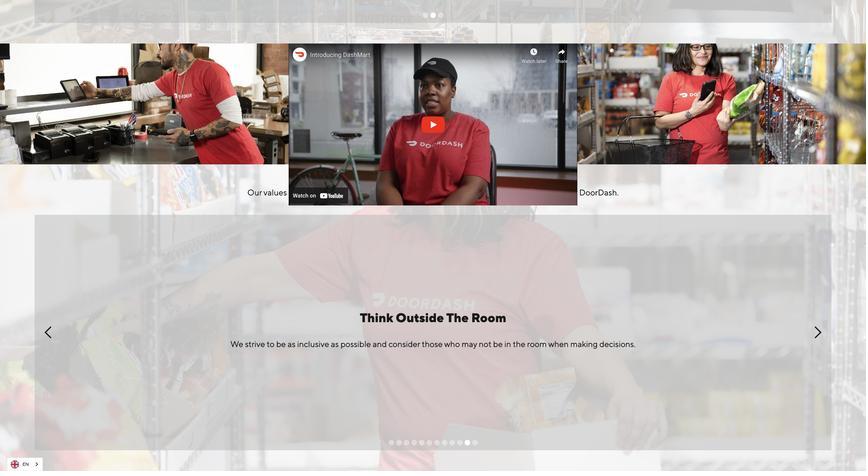 Task type: describe. For each thing, give the bounding box(es) containing it.
to
[[267, 340, 275, 349]]

when
[[549, 340, 569, 349]]

0 horizontal spatial our
[[247, 188, 262, 198]]

outside
[[396, 311, 444, 325]]

action
[[454, 171, 494, 185]]

everything
[[401, 188, 441, 198]]

not
[[479, 340, 492, 349]]

next slide image
[[811, 326, 825, 340]]

in
[[440, 171, 452, 185]]

en link
[[7, 459, 43, 471]]

en
[[22, 462, 29, 467]]

1 we from the left
[[341, 188, 352, 198]]

in
[[505, 340, 511, 349]]

2 be from the left
[[493, 340, 503, 349]]

the inside our values in action our values guide the way we work, inform everything we do, and make us unapologetically doordash.
[[312, 188, 324, 198]]

0 vertical spatial room
[[472, 311, 507, 325]]

1 horizontal spatial the
[[446, 311, 469, 325]]

inclusive
[[297, 340, 329, 349]]

values
[[264, 188, 287, 198]]

do,
[[455, 188, 467, 198]]

strive
[[245, 340, 265, 349]]

way
[[326, 188, 340, 198]]

who
[[444, 340, 460, 349]]

think
[[360, 311, 393, 325]]

2 as from the left
[[331, 340, 339, 349]]

english flag image
[[11, 461, 19, 469]]

Language field
[[7, 458, 43, 472]]

and inside our values in action our values guide the way we work, inform everything we do, and make us unapologetically doordash.
[[468, 188, 483, 198]]

consider
[[389, 340, 420, 349]]

think outside the room
[[360, 311, 507, 325]]

making
[[571, 340, 598, 349]]

unapologetically
[[516, 188, 578, 198]]

1 horizontal spatial our
[[372, 171, 396, 185]]

1 vertical spatial room
[[527, 340, 547, 349]]

work,
[[354, 188, 374, 198]]

our values in action our values guide the way we work, inform everything we do, and make us unapologetically doordash.
[[247, 171, 619, 198]]



Task type: locate. For each thing, give the bounding box(es) containing it.
the up who
[[446, 311, 469, 325]]

1 horizontal spatial we
[[443, 188, 453, 198]]

our up inform
[[372, 171, 396, 185]]

0 vertical spatial and
[[468, 188, 483, 198]]

1 vertical spatial and
[[373, 340, 387, 349]]

0 vertical spatial our
[[372, 171, 396, 185]]

2 carousel region from the top
[[35, 215, 832, 451]]

2 we from the left
[[443, 188, 453, 198]]

our
[[372, 171, 396, 185], [247, 188, 262, 198]]

room left when
[[527, 340, 547, 349]]

1 horizontal spatial room
[[527, 340, 547, 349]]

doordash.
[[580, 188, 619, 198]]

0 vertical spatial the
[[312, 188, 324, 198]]

the right in
[[513, 340, 526, 349]]

0 horizontal spatial we
[[341, 188, 352, 198]]

0 horizontal spatial the
[[312, 188, 324, 198]]

us
[[506, 188, 515, 198]]

we
[[231, 340, 243, 349]]

inform
[[375, 188, 400, 198]]

possible
[[341, 340, 371, 349]]

1 horizontal spatial and
[[468, 188, 483, 198]]

we strive to be as inclusive as possible and consider those who may not be in the room when making decisions.
[[231, 340, 636, 349]]

0 horizontal spatial as
[[288, 340, 296, 349]]

as left possible
[[331, 340, 339, 349]]

2 vertical spatial the
[[513, 340, 526, 349]]

and right possible
[[373, 340, 387, 349]]

be right to
[[276, 340, 286, 349]]

as right to
[[288, 340, 296, 349]]

0 vertical spatial carousel region
[[35, 0, 832, 23]]

1 horizontal spatial as
[[331, 340, 339, 349]]

carousel region containing think outside the room
[[35, 215, 832, 451]]

guide
[[289, 188, 310, 198]]

and right do, on the right of page
[[468, 188, 483, 198]]

values
[[398, 171, 437, 185]]

make
[[484, 188, 505, 198]]

we left do, on the right of page
[[443, 188, 453, 198]]

and
[[468, 188, 483, 198], [373, 340, 387, 349]]

the
[[312, 188, 324, 198], [446, 311, 469, 325], [513, 340, 526, 349]]

2 horizontal spatial the
[[513, 340, 526, 349]]

1 as from the left
[[288, 340, 296, 349]]

0 horizontal spatial and
[[373, 340, 387, 349]]

room
[[472, 311, 507, 325], [527, 340, 547, 349]]

previous slide image
[[42, 326, 55, 340]]

those
[[422, 340, 443, 349]]

0 horizontal spatial room
[[472, 311, 507, 325]]

as
[[288, 340, 296, 349], [331, 340, 339, 349]]

1 vertical spatial the
[[446, 311, 469, 325]]

1 carousel region from the top
[[35, 0, 832, 23]]

1 vertical spatial our
[[247, 188, 262, 198]]

the left way
[[312, 188, 324, 198]]

1 horizontal spatial be
[[493, 340, 503, 349]]

1 vertical spatial carousel region
[[35, 215, 832, 451]]

may
[[462, 340, 477, 349]]

be left in
[[493, 340, 503, 349]]

we right way
[[341, 188, 352, 198]]

our left values
[[247, 188, 262, 198]]

decisions.
[[600, 340, 636, 349]]

1 be from the left
[[276, 340, 286, 349]]

be
[[276, 340, 286, 349], [493, 340, 503, 349]]

0 horizontal spatial be
[[276, 340, 286, 349]]

room up the not
[[472, 311, 507, 325]]

carousel region
[[35, 0, 832, 23], [35, 215, 832, 451]]

we
[[341, 188, 352, 198], [443, 188, 453, 198]]



Task type: vqa. For each thing, say whether or not it's contained in the screenshot.
hosts on the bottom of page
no



